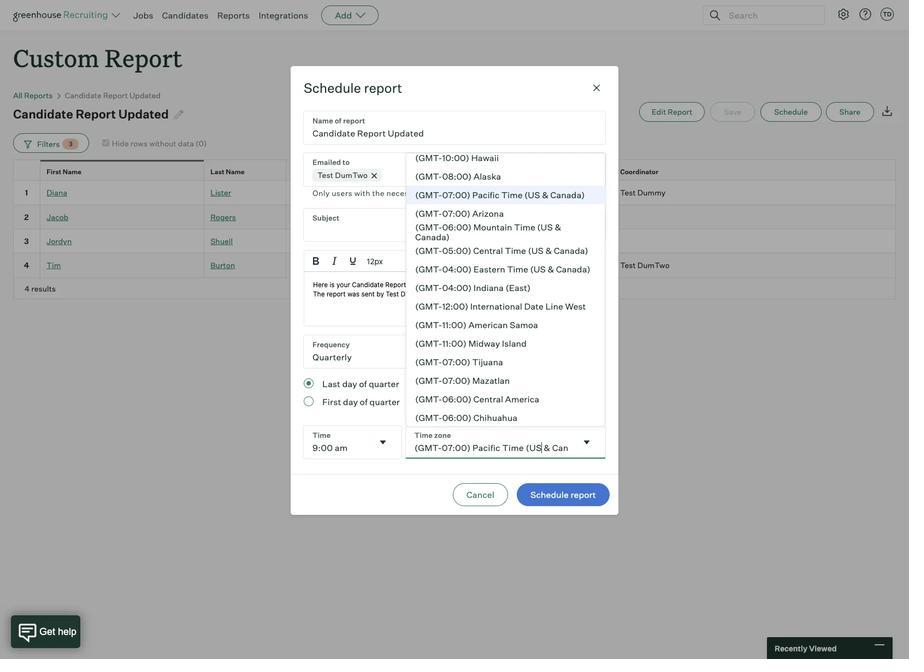 Task type: describe. For each thing, give the bounding box(es) containing it.
allison tuohy for inc.
[[538, 212, 587, 222]]

add
[[335, 10, 352, 21]]

none field toggle flyout
[[304, 426, 401, 459]]

of for first
[[360, 396, 368, 407]]

jacob link
[[47, 212, 68, 222]]

11:00) for american
[[442, 319, 467, 330]]

0 horizontal spatial reports
[[24, 91, 53, 100]]

(gmt-04:00) eastern time (us & canada)
[[415, 264, 591, 275]]

report down jobs
[[105, 42, 182, 74]]

jordyn
[[47, 237, 72, 246]]

(gmt-06:00) chihuahua
[[415, 412, 517, 423]]

(gmt-11:00) american samoa option
[[407, 316, 605, 334]]

1
[[25, 188, 28, 197]]

candidates link
[[162, 10, 209, 21]]

4 results
[[25, 284, 56, 293]]

(gmt-07:00) tijuana option
[[407, 353, 605, 371]]

2 cell
[[13, 205, 40, 229]]

tijuana
[[472, 357, 503, 368]]

report right edit in the top of the page
[[668, 107, 693, 116]]

last name
[[210, 168, 245, 176]]

line
[[546, 301, 563, 312]]

12px
[[367, 256, 383, 266]]

(gmt-11:00) american samoa
[[415, 319, 538, 330]]

senior
[[292, 261, 316, 270]]

schedule report button
[[517, 483, 610, 506]]

(us up (gmt-07:00) arizona option
[[525, 189, 540, 200]]

only
[[313, 188, 330, 198]]

allison for anyway, inc.
[[538, 212, 563, 222]]

12px group
[[304, 251, 605, 272]]

0 vertical spatial reports
[[217, 10, 250, 21]]

(gmt- for (gmt-07:00) pacific time (us & canada)
[[415, 189, 442, 200]]

2 the from the left
[[505, 188, 517, 198]]

row containing first name
[[13, 160, 896, 184]]

midway
[[469, 338, 500, 349]]

allison tuohy for ai
[[538, 237, 587, 246]]

custom report
[[13, 42, 182, 74]]

11:00) for midway
[[442, 338, 467, 349]]

(gmt-07:00) arizona (gmt-06:00) mountain time (us & canada) (gmt-05:00) central time (us & canada)
[[415, 208, 588, 256]]

island
[[502, 338, 527, 349]]

indiana
[[474, 282, 504, 293]]

(gmt-06:00) mountain time (us & canada) option
[[407, 222, 605, 242]]

central inside (gmt-06:00) central america option
[[473, 394, 503, 405]]

operations lead
[[292, 188, 352, 197]]

filter image
[[22, 140, 32, 149]]

greenhouse recruiting image
[[13, 9, 111, 22]]

07:00) for pacific
[[442, 189, 471, 200]]

(gmt-04:00) eastern time (us & canada) option
[[407, 260, 605, 279]]

(gmt-05:00) central time (us & canada) option
[[407, 241, 605, 260]]

toggle flyout image
[[581, 437, 592, 448]]

0 vertical spatial 3
[[69, 140, 73, 148]]

1 vertical spatial candidate
[[13, 107, 73, 121]]

(gmt-07:00) mazatlan option
[[407, 371, 605, 390]]

project
[[292, 237, 318, 246]]

results
[[31, 284, 56, 293]]

first for first name
[[47, 168, 61, 176]]

cancel button
[[453, 483, 508, 506]]

06:00) for chihuahua
[[442, 412, 472, 423]]

diana
[[47, 188, 67, 197]]

candidate report updated link
[[65, 91, 161, 100]]

quarter for first day of quarter
[[370, 396, 400, 407]]

(gmt- for (gmt-11:00) american samoa
[[415, 319, 442, 330]]

american
[[469, 319, 508, 330]]

mountain
[[473, 222, 512, 233]]

(gmt- for (gmt-12:00) international date line west
[[415, 301, 442, 312]]

pacific
[[472, 189, 500, 200]]

senior civil engineer
[[292, 261, 367, 270]]

save and schedule this report to revisit it! element
[[711, 102, 761, 122]]

2 horizontal spatial schedule
[[774, 107, 808, 116]]

recently
[[775, 644, 808, 653]]

add button
[[321, 5, 379, 25]]

td button
[[881, 8, 894, 21]]

first name
[[47, 168, 82, 176]]

users
[[332, 188, 352, 198]]

applied for
[[456, 168, 493, 176]]

designer
[[317, 212, 349, 222]]

configure image
[[837, 8, 850, 21]]

schedule button
[[761, 102, 822, 122]]

last day of quarter
[[322, 378, 399, 389]]

engineer
[[334, 261, 367, 270]]

west
[[565, 301, 586, 312]]

date
[[524, 301, 544, 312]]

tuohy for adept ai
[[564, 237, 587, 246]]

(gmt-12:00) international date line west option
[[407, 297, 605, 316]]

04:00) for indiana
[[442, 282, 472, 293]]

(gmt- for (gmt-04:00) indiana (east)
[[415, 282, 442, 293]]

list box containing (gmt-10:00) hawaii
[[406, 148, 605, 660]]

3 toolbar from the left
[[539, 251, 581, 272]]

arizona
[[472, 208, 504, 219]]

07:00) for arizona
[[442, 208, 471, 219]]

(gmt-07:00) pacific time (us & canada)
[[415, 189, 585, 200]]

04:00) for eastern
[[442, 264, 472, 275]]

tuohy for anyway, inc.
[[564, 212, 587, 222]]

eastern
[[474, 264, 505, 275]]

central inside (gmt-07:00) arizona (gmt-06:00) mountain time (us & canada) (gmt-05:00) central time (us & canada)
[[473, 245, 503, 256]]

Search text field
[[726, 7, 815, 23]]

12:00)
[[442, 301, 468, 312]]

figma
[[374, 188, 397, 197]]

(gmt-08:00) alaska option
[[407, 167, 605, 186]]

(gmt-08:00) alaska
[[415, 171, 501, 182]]

last for last name
[[210, 168, 224, 176]]

(gmt-11:00) midway island option
[[407, 334, 605, 353]]

lister
[[210, 188, 231, 197]]

(gmt- for (gmt-06:00) central america
[[415, 394, 442, 405]]

jobs link
[[133, 10, 153, 21]]

viewed
[[809, 644, 837, 653]]

ai
[[398, 237, 406, 246]]

ux/ui designer
[[292, 212, 349, 222]]

with
[[354, 188, 370, 198]]

toggle flyout image
[[377, 437, 388, 448]]

(us up (gmt-05:00) central time (us & canada) option at the top of page
[[537, 222, 553, 233]]

applied
[[456, 168, 481, 176]]

for
[[483, 168, 493, 176]]

0 vertical spatial coordinator
[[620, 168, 659, 176]]

row containing 1
[[13, 181, 896, 205]]

share button
[[826, 102, 874, 122]]

(gmt-06:00) chihuahua option
[[407, 409, 605, 427]]

report inside schedule report button
[[571, 489, 596, 500]]

1 horizontal spatial report
[[532, 188, 556, 198]]

last for last day of quarter
[[322, 378, 340, 389]]

recently viewed
[[775, 644, 837, 653]]

company
[[374, 168, 405, 176]]

(gmt- for (gmt-10:00) hawaii
[[415, 152, 442, 163]]

will
[[475, 188, 488, 198]]

rsa engineering
[[374, 261, 435, 270]]

adept
[[374, 237, 396, 246]]

1 toolbar from the left
[[436, 251, 497, 272]]

ux/ui
[[292, 212, 315, 222]]

samoa
[[510, 319, 538, 330]]

custom
[[13, 42, 99, 74]]

(gmt- for (gmt-08:00) alaska
[[415, 171, 442, 182]]

jacob
[[47, 212, 68, 222]]

close modal icon image
[[590, 81, 603, 94]]

cell for adept ai
[[450, 229, 532, 254]]

cell for figma
[[450, 181, 532, 205]]

cell for anyway, inc.
[[450, 205, 532, 229]]

3 cell
[[13, 229, 40, 254]]

integrations link
[[259, 10, 308, 21]]

burton
[[210, 261, 235, 270]]

day for last
[[342, 378, 357, 389]]

td button
[[879, 5, 896, 23]]

title
[[292, 168, 307, 176]]

0 vertical spatial candidate report updated
[[65, 91, 161, 100]]

tim
[[47, 261, 61, 270]]

quarter for last day of quarter
[[369, 378, 399, 389]]

4 for 4
[[24, 261, 29, 270]]

(gmt- for (gmt-07:00) tijuana
[[415, 357, 442, 368]]

(gmt- for (gmt-07:00) arizona (gmt-06:00) mountain time (us & canada) (gmt-05:00) central time (us & canada)
[[415, 208, 442, 219]]

(gmt-07:00) arizona option
[[407, 204, 605, 223]]

adept ai
[[374, 237, 406, 246]]



Task type: vqa. For each thing, say whether or not it's contained in the screenshot.
Lister LINK at the top left
yes



Task type: locate. For each thing, give the bounding box(es) containing it.
all
[[13, 91, 23, 100]]

07:00) down 08:00)
[[442, 189, 471, 200]]

1 horizontal spatial schedule report
[[531, 489, 596, 500]]

(east)
[[506, 282, 531, 293]]

1 vertical spatial allison tuohy
[[538, 237, 587, 246]]

reports link
[[217, 10, 250, 21]]

06:00) down (gmt-06:00) central america
[[442, 412, 472, 423]]

None text field
[[406, 426, 577, 459]]

quarter down the last day of quarter
[[370, 396, 400, 407]]

candidate down all reports link
[[13, 107, 73, 121]]

2 row from the top
[[13, 181, 896, 205]]

2 allison tuohy from the top
[[538, 237, 587, 246]]

2 tuohy from the top
[[564, 237, 587, 246]]

name up lister link at the top of the page
[[226, 168, 245, 176]]

necessary
[[387, 188, 425, 198]]

3 inside cell
[[24, 237, 29, 246]]

of for last
[[359, 378, 367, 389]]

1 vertical spatial central
[[473, 394, 503, 405]]

allison tuohy
[[538, 212, 587, 222], [538, 237, 587, 246]]

last
[[210, 168, 224, 176], [322, 378, 340, 389]]

15 (gmt- from the top
[[415, 412, 442, 423]]

1 allison from the top
[[538, 212, 563, 222]]

row
[[13, 160, 896, 184], [13, 181, 896, 205], [13, 205, 896, 229], [13, 229, 896, 254], [13, 254, 896, 278]]

1 tuohy from the top
[[564, 212, 587, 222]]

1 vertical spatial of
[[360, 396, 368, 407]]

0 vertical spatial 11:00)
[[442, 319, 467, 330]]

filters
[[37, 139, 60, 149]]

0 vertical spatial 04:00)
[[442, 264, 472, 275]]

11 (gmt- from the top
[[415, 338, 442, 349]]

06:00) inside (gmt-07:00) arizona (gmt-06:00) mountain time (us & canada) (gmt-05:00) central time (us & canada)
[[442, 222, 472, 233]]

1 vertical spatial 3
[[24, 237, 29, 246]]

last up lister link at the top of the page
[[210, 168, 224, 176]]

tuohy
[[564, 212, 587, 222], [564, 237, 587, 246]]

1 the from the left
[[372, 188, 385, 198]]

(gmt- for (gmt-07:00) mazatlan
[[415, 375, 442, 386]]

1 vertical spatial reports
[[24, 91, 53, 100]]

reports right the candidates 'link'
[[217, 10, 250, 21]]

all reports link
[[13, 91, 53, 100]]

last up first day of quarter
[[322, 378, 340, 389]]

0 vertical spatial schedule report
[[304, 80, 402, 96]]

2 horizontal spatial report
[[571, 489, 596, 500]]

04:00) up 12:00)
[[442, 282, 472, 293]]

1 04:00) from the top
[[442, 264, 472, 275]]

shuell
[[210, 237, 233, 246]]

0 vertical spatial 06:00)
[[442, 222, 472, 233]]

0 vertical spatial tuohy
[[564, 212, 587, 222]]

1 central from the top
[[473, 245, 503, 256]]

day down the last day of quarter
[[343, 396, 358, 407]]

2 vertical spatial schedule
[[531, 489, 569, 500]]

time down (gmt-08:00) alaska option
[[502, 189, 523, 200]]

04:00) down the 05:00)
[[442, 264, 472, 275]]

test
[[317, 170, 333, 180], [538, 188, 554, 197], [620, 188, 636, 197], [538, 261, 554, 270], [620, 261, 636, 270]]

(gmt-07:00) tijuana
[[415, 357, 503, 368]]

1 11:00) from the top
[[442, 319, 467, 330]]

time up (gmt-05:00) central time (us & canada) option at the top of page
[[514, 222, 535, 233]]

&
[[542, 189, 549, 200], [555, 222, 561, 233], [546, 245, 552, 256], [548, 264, 554, 275]]

day up first day of quarter
[[342, 378, 357, 389]]

0 horizontal spatial 3
[[24, 237, 29, 246]]

0 vertical spatial schedule
[[304, 80, 361, 96]]

dumtwo
[[335, 170, 368, 180], [556, 188, 588, 197], [556, 261, 588, 270], [638, 261, 670, 270]]

1 horizontal spatial name
[[226, 168, 245, 176]]

name for last name
[[226, 168, 245, 176]]

(gmt-06:00) central america option
[[407, 390, 605, 409]]

alaska
[[474, 171, 501, 182]]

1 vertical spatial 4
[[25, 284, 30, 293]]

07:00) down (gmt-07:00) tijuana
[[442, 375, 471, 386]]

toolbar up (east)
[[497, 251, 539, 272]]

cell for rsa engineering
[[450, 254, 532, 278]]

first day of quarter
[[322, 396, 400, 407]]

1 (gmt- from the top
[[415, 152, 442, 163]]

12px button
[[362, 252, 433, 270]]

None field
[[304, 153, 605, 200], [304, 335, 455, 368], [304, 426, 401, 459], [406, 426, 605, 459], [304, 153, 605, 200], [304, 335, 455, 368]]

1 name from the left
[[63, 168, 82, 176]]

dummy
[[638, 188, 666, 197]]

row containing 3
[[13, 229, 896, 254]]

14 (gmt- from the top
[[415, 394, 442, 405]]

06:00) for central
[[442, 394, 472, 405]]

0 horizontal spatial the
[[372, 188, 385, 198]]

(gmt- inside option
[[415, 152, 442, 163]]

table
[[13, 160, 896, 299]]

1 vertical spatial allison
[[538, 237, 563, 246]]

1 row from the top
[[13, 160, 896, 184]]

day
[[342, 378, 357, 389], [343, 396, 358, 407]]

0 vertical spatial allison tuohy
[[538, 212, 587, 222]]

2 06:00) from the top
[[442, 394, 472, 405]]

(gmt- for (gmt-06:00) chihuahua
[[415, 412, 442, 423]]

0 vertical spatial last
[[210, 168, 224, 176]]

(gmt-07:00) mazatlan
[[415, 375, 510, 386]]

cancel
[[467, 489, 494, 500]]

edit report link
[[639, 102, 705, 122]]

1 vertical spatial coordinator
[[320, 237, 362, 246]]

0 horizontal spatial schedule report
[[304, 80, 402, 96]]

report
[[364, 80, 402, 96], [532, 188, 556, 198], [571, 489, 596, 500]]

1 vertical spatial day
[[343, 396, 358, 407]]

reports right all
[[24, 91, 53, 100]]

first for first day of quarter
[[322, 396, 341, 407]]

07:00) inside (gmt-07:00) arizona (gmt-06:00) mountain time (us & canada) (gmt-05:00) central time (us & canada)
[[442, 208, 471, 219]]

11:00) up (gmt-07:00) tijuana
[[442, 338, 467, 349]]

toolbar up line
[[539, 251, 581, 272]]

0 vertical spatial first
[[47, 168, 61, 176]]

07:00) up (gmt-07:00) mazatlan
[[442, 357, 471, 368]]

allison down (gmt-07:00) arizona option
[[538, 237, 563, 246]]

3 (gmt- from the top
[[415, 189, 442, 200]]

0 horizontal spatial first
[[47, 168, 61, 176]]

rsa
[[374, 261, 390, 270]]

8 (gmt- from the top
[[415, 282, 442, 293]]

4 (gmt- from the top
[[415, 208, 442, 219]]

1 vertical spatial quarter
[[370, 396, 400, 407]]

04:00)
[[442, 264, 472, 275], [442, 282, 472, 293]]

burton link
[[210, 261, 235, 270]]

first inside "table"
[[47, 168, 61, 176]]

1 06:00) from the top
[[442, 222, 472, 233]]

candidate report updated down candidate report updated link
[[13, 107, 169, 121]]

1 vertical spatial first
[[322, 396, 341, 407]]

2 vertical spatial 06:00)
[[442, 412, 472, 423]]

diana link
[[47, 188, 67, 197]]

1 vertical spatial tuohy
[[564, 237, 587, 246]]

None checkbox
[[102, 139, 109, 146]]

2 allison from the top
[[538, 237, 563, 246]]

first up diana
[[47, 168, 61, 176]]

(us up (east)
[[530, 264, 546, 275]]

(gmt-07:00) pacific time (us & canada) option
[[407, 186, 605, 204]]

1 vertical spatial schedule report
[[531, 489, 596, 500]]

candidate
[[65, 91, 102, 100], [13, 107, 73, 121]]

integrations
[[259, 10, 308, 21]]

6 (gmt- from the top
[[415, 245, 442, 256]]

candidate report updated
[[65, 91, 161, 100], [13, 107, 169, 121]]

1 vertical spatial candidate report updated
[[13, 107, 169, 121]]

jobs
[[133, 10, 153, 21]]

0 horizontal spatial last
[[210, 168, 224, 176]]

row group containing 1
[[13, 181, 896, 278]]

(gmt- for (gmt-04:00) eastern time (us & canada)
[[415, 264, 442, 275]]

0 vertical spatial 4
[[24, 261, 29, 270]]

coordinator up test dummy
[[620, 168, 659, 176]]

cell
[[450, 181, 532, 205], [450, 205, 532, 229], [614, 205, 896, 229], [450, 229, 532, 254], [614, 229, 896, 254], [450, 254, 532, 278]]

(gmt-10:00) hawaii
[[415, 152, 499, 163]]

test dumtwo
[[317, 170, 368, 180], [538, 188, 588, 197], [538, 261, 588, 270], [620, 261, 670, 270]]

12 (gmt- from the top
[[415, 357, 442, 368]]

9 (gmt- from the top
[[415, 301, 442, 312]]

4 row from the top
[[13, 229, 896, 254]]

civil
[[317, 261, 333, 270]]

2 (gmt- from the top
[[415, 171, 442, 182]]

central down 'mazatlan'
[[473, 394, 503, 405]]

0 vertical spatial report
[[364, 80, 402, 96]]

1 horizontal spatial first
[[322, 396, 341, 407]]

3 right filters
[[69, 140, 73, 148]]

lister link
[[210, 188, 231, 197]]

time up '(gmt-04:00) eastern time (us & canada)' option
[[505, 245, 526, 256]]

07:00) for mazatlan
[[442, 375, 471, 386]]

07:00) for tijuana
[[442, 357, 471, 368]]

1 vertical spatial schedule
[[774, 107, 808, 116]]

test dummy
[[620, 188, 666, 197]]

2 central from the top
[[473, 394, 503, 405]]

2 toolbar from the left
[[497, 251, 539, 272]]

quarter up first day of quarter
[[369, 378, 399, 389]]

10:00)
[[442, 152, 469, 163]]

rogers
[[210, 212, 236, 222]]

None text field
[[304, 111, 605, 144], [304, 209, 605, 241], [304, 335, 426, 368], [304, 426, 373, 459], [304, 111, 605, 144], [304, 209, 605, 241], [304, 335, 426, 368], [304, 426, 373, 459]]

edit report
[[652, 107, 693, 116]]

table containing 1
[[13, 160, 896, 299]]

of up first day of quarter
[[359, 378, 367, 389]]

toolbar up (gmt-04:00) indiana (east) on the top of page
[[436, 251, 497, 272]]

06:00) down (gmt-07:00) mazatlan
[[442, 394, 472, 405]]

the
[[372, 188, 385, 198], [505, 188, 517, 198]]

07:00)
[[442, 189, 471, 200], [442, 208, 471, 219], [442, 357, 471, 368], [442, 375, 471, 386]]

first down the last day of quarter
[[322, 396, 341, 407]]

11:00) down 12:00)
[[442, 319, 467, 330]]

report down candidate report updated link
[[76, 107, 116, 121]]

0 horizontal spatial coordinator
[[320, 237, 362, 246]]

4 07:00) from the top
[[442, 375, 471, 386]]

0 vertical spatial allison
[[538, 212, 563, 222]]

0 vertical spatial day
[[342, 378, 357, 389]]

anyway, inc.
[[374, 212, 419, 222]]

1 vertical spatial 11:00)
[[442, 338, 467, 349]]

(gmt-10:00) hawaii option
[[407, 148, 605, 167]]

4 cell
[[13, 254, 40, 278]]

1 vertical spatial report
[[532, 188, 556, 198]]

0 vertical spatial central
[[473, 245, 503, 256]]

shuell link
[[210, 237, 233, 246]]

7 (gmt- from the top
[[415, 264, 442, 275]]

0 horizontal spatial report
[[364, 80, 402, 96]]

1 vertical spatial updated
[[118, 107, 169, 121]]

2 07:00) from the top
[[442, 208, 471, 219]]

4
[[24, 261, 29, 270], [25, 284, 30, 293]]

name for first name
[[63, 168, 82, 176]]

inc.
[[406, 212, 419, 222]]

10 (gmt- from the top
[[415, 319, 442, 330]]

chihuahua
[[473, 412, 517, 423]]

central up eastern
[[473, 245, 503, 256]]

(gmt-06:00) central america
[[415, 394, 539, 405]]

(gmt- for (gmt-11:00) midway island
[[415, 338, 442, 349]]

time up (east)
[[507, 264, 528, 275]]

candidate down custom report
[[65, 91, 102, 100]]

row group
[[13, 181, 896, 278]]

international
[[470, 301, 522, 312]]

1 07:00) from the top
[[442, 189, 471, 200]]

coordinator down designer at the top of page
[[320, 237, 362, 246]]

rogers link
[[210, 212, 236, 222]]

1 allison tuohy from the top
[[538, 212, 587, 222]]

allison down (gmt-07:00) pacific time (us & canada) option
[[538, 212, 563, 222]]

reports
[[217, 10, 250, 21], [24, 91, 53, 100]]

allison for adept ai
[[538, 237, 563, 246]]

hawaii
[[471, 152, 499, 163]]

day for first
[[343, 396, 358, 407]]

row containing 4
[[13, 254, 896, 278]]

engineering
[[392, 261, 435, 270]]

anyway,
[[374, 212, 405, 222]]

(us down (gmt-06:00) mountain time (us & canada) option
[[528, 245, 544, 256]]

12px toolbar
[[304, 251, 436, 272]]

download image
[[881, 104, 894, 118]]

4 for 4 results
[[25, 284, 30, 293]]

1 vertical spatial 04:00)
[[442, 282, 472, 293]]

lead
[[334, 188, 352, 197]]

td
[[883, 10, 892, 18]]

3 down 2 'cell'
[[24, 237, 29, 246]]

0 vertical spatial candidate
[[65, 91, 102, 100]]

of down the last day of quarter
[[360, 396, 368, 407]]

3 06:00) from the top
[[442, 412, 472, 423]]

candidates
[[162, 10, 209, 21]]

2 11:00) from the top
[[442, 338, 467, 349]]

tim link
[[47, 261, 61, 270]]

0 vertical spatial quarter
[[369, 378, 399, 389]]

1 horizontal spatial reports
[[217, 10, 250, 21]]

13 (gmt- from the top
[[415, 375, 442, 386]]

row containing 2
[[13, 205, 896, 229]]

2 name from the left
[[226, 168, 245, 176]]

1 cell
[[13, 181, 40, 205]]

permissions
[[427, 188, 473, 198]]

list box
[[406, 148, 605, 660]]

name up diana
[[63, 168, 82, 176]]

0 horizontal spatial name
[[63, 168, 82, 176]]

0 vertical spatial of
[[359, 378, 367, 389]]

candidate report updated down custom report
[[65, 91, 161, 100]]

07:00) down the permissions
[[442, 208, 471, 219]]

the left "full"
[[505, 188, 517, 198]]

4 inside cell
[[24, 261, 29, 270]]

schedule
[[304, 80, 361, 96], [774, 107, 808, 116], [531, 489, 569, 500]]

0 vertical spatial updated
[[129, 91, 161, 100]]

4 left results
[[25, 284, 30, 293]]

report down custom report
[[103, 91, 128, 100]]

2 vertical spatial report
[[571, 489, 596, 500]]

5 (gmt- from the top
[[415, 222, 442, 233]]

schedule report inside button
[[531, 489, 596, 500]]

1 vertical spatial last
[[322, 378, 340, 389]]

5 row from the top
[[13, 254, 896, 278]]

1 horizontal spatial the
[[505, 188, 517, 198]]

3 row from the top
[[13, 205, 896, 229]]

2
[[24, 212, 29, 222]]

4 down 3 cell
[[24, 261, 29, 270]]

1 horizontal spatial coordinator
[[620, 168, 659, 176]]

name
[[63, 168, 82, 176], [226, 168, 245, 176]]

06:00) up the 05:00)
[[442, 222, 472, 233]]

0 horizontal spatial schedule
[[304, 80, 361, 96]]

2 04:00) from the top
[[442, 282, 472, 293]]

edit
[[652, 107, 666, 116]]

3 07:00) from the top
[[442, 357, 471, 368]]

project coordinator
[[292, 237, 362, 246]]

the right with
[[372, 188, 385, 198]]

toolbar
[[436, 251, 497, 272], [497, 251, 539, 272], [539, 251, 581, 272]]

(gmt-11:00) midway island
[[415, 338, 527, 349]]

1 horizontal spatial 3
[[69, 140, 73, 148]]

1 horizontal spatial last
[[322, 378, 340, 389]]

1 vertical spatial 06:00)
[[442, 394, 472, 405]]

(gmt-04:00) indiana (east) option
[[407, 279, 605, 297]]

1 horizontal spatial schedule
[[531, 489, 569, 500]]

jordyn link
[[47, 237, 72, 246]]



